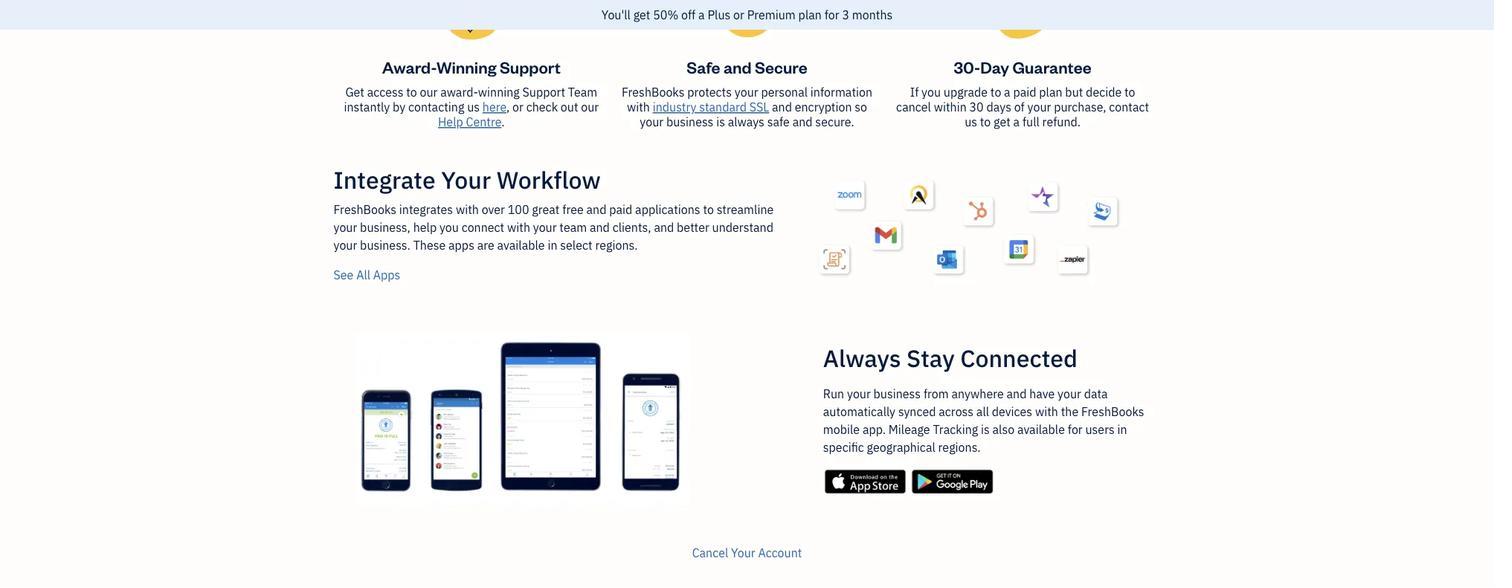 Task type: vqa. For each thing, say whether or not it's contained in the screenshot.
Estimate at the top
no



Task type: locate. For each thing, give the bounding box(es) containing it.
feedback
[[477, 411, 526, 427]]

display
[[506, 439, 540, 452]]

with left industry
[[627, 100, 650, 115]]

0 horizontal spatial your
[[441, 165, 491, 196]]

your inside integrate your workflow freshbooks integrates with over 100 great free and paid applications to streamline your business, help you connect with your team and clients, and better understand your business. these apps are available in select regions.
[[441, 165, 491, 196]]

0 vertical spatial password
[[432, 84, 477, 98]]

the
[[1061, 405, 1079, 420]]

plan left 3 on the right of the page
[[799, 7, 822, 23]]

0 vertical spatial a
[[699, 7, 705, 23]]

for down the
[[1068, 423, 1083, 438]]

3
[[842, 7, 850, 23]]

cancel
[[897, 100, 931, 115]]

industry standard ssl link
[[653, 100, 769, 115]]

1 vertical spatial regions.
[[939, 440, 981, 456]]

time zone
[[432, 224, 481, 238]]

us inside get access to our award-winning support team instantly by contacting us
[[467, 100, 480, 115]]

you up apps
[[440, 220, 459, 236]]

sso password
[[453, 112, 530, 127]]

1 horizontal spatial regions.
[[939, 440, 981, 456]]

within
[[934, 100, 967, 115]]

get inside 30-day guarantee if you upgrade to a paid plan but decide to cancel within 30 days of your purchase, contact us to get a full refund.
[[994, 115, 1011, 130]]

1 horizontal spatial business
[[874, 387, 921, 402]]

award-
[[382, 57, 437, 78]]

data
[[1084, 387, 1108, 402]]

regions. down clients,
[[595, 238, 638, 254]]

industry
[[653, 100, 697, 115]]

available right are
[[497, 238, 545, 254]]

or right ,
[[513, 100, 524, 115]]

is down all
[[981, 423, 990, 438]]

2 vertical spatial is
[[626, 495, 634, 509]]

and
[[724, 57, 752, 78], [772, 100, 792, 115], [793, 115, 813, 130], [587, 202, 607, 218], [590, 220, 610, 236], [654, 220, 674, 236], [1007, 387, 1027, 402]]

1 vertical spatial support
[[523, 85, 565, 100]]

freshbooks
[[622, 85, 685, 100], [334, 202, 397, 218], [1082, 405, 1145, 420]]

1 horizontal spatial our
[[581, 100, 599, 115]]

0 vertical spatial in
[[567, 12, 575, 25]]

by
[[393, 100, 406, 115]]

to up better
[[703, 202, 714, 218]]

1 horizontal spatial plan
[[1040, 85, 1063, 100]]

1 vertical spatial in
[[548, 238, 558, 254]]

integrates
[[399, 202, 453, 218]]

loading
[[432, 439, 468, 452]]

in inside integrate your workflow freshbooks integrates with over 100 great free and paid applications to streamline your business, help you connect with your team and clients, and better understand your business. these apps are available in select regions.
[[548, 238, 558, 254]]

our left award-
[[420, 85, 438, 100]]

0 horizontal spatial paid
[[609, 202, 633, 218]]

applications
[[635, 202, 701, 218]]

in right 'users'
[[1118, 423, 1128, 438]]

0 vertical spatial for
[[825, 7, 840, 23]]

support up winning
[[500, 57, 561, 78]]

is left always
[[717, 115, 725, 130]]

days left left
[[524, 12, 546, 25]]

winning
[[478, 85, 520, 100]]

support
[[500, 57, 561, 78], [523, 85, 565, 100]]

0 horizontal spatial plan
[[799, 7, 822, 23]]

0 horizontal spatial you
[[440, 220, 459, 236]]

apple app store image
[[823, 469, 908, 496]]

1 horizontal spatial your
[[731, 546, 756, 561]]

but
[[1066, 85, 1083, 100]]

2 vertical spatial freshbooks
[[1082, 405, 1145, 420]]

0 vertical spatial get
[[634, 7, 651, 23]]

your inside preferences element
[[563, 495, 584, 509]]

2 vertical spatial in
[[1118, 423, 1128, 438]]

preferences element
[[426, 224, 964, 562]]

run your business from anywhere and have your data automatically synced across all devices with the freshbooks mobile app. mileage tracking is also available for users in specific geographical regions.
[[823, 387, 1145, 456]]

1 vertical spatial account
[[758, 546, 802, 561]]

regions. down tracking on the right of page
[[939, 440, 981, 456]]

0 vertical spatial you
[[922, 85, 941, 100]]

in right left
[[567, 12, 575, 25]]

paid
[[1014, 85, 1037, 100], [609, 202, 633, 218]]

0 horizontal spatial account
[[671, 12, 711, 25]]

available down the
[[1018, 423, 1065, 438]]

a right 'off'
[[699, 7, 705, 23]]

see all apps link
[[334, 268, 401, 283]]

your up over at left
[[441, 165, 491, 196]]

1 vertical spatial freshbooks
[[334, 202, 397, 218]]

0 horizontal spatial freshbooks
[[334, 202, 397, 218]]

also
[[993, 423, 1015, 438]]

or right "plus"
[[734, 7, 745, 23]]

loading.
[[636, 495, 673, 509]]

0 vertical spatial regions.
[[595, 238, 638, 254]]

for left 3 on the right of the page
[[825, 7, 840, 23]]

or inside here , or check out our help centre .
[[513, 100, 524, 115]]

cancel your account button
[[692, 544, 802, 562]]

1 horizontal spatial you
[[922, 85, 941, 100]]

your inside button
[[731, 546, 756, 561]]

0 vertical spatial support
[[500, 57, 561, 78]]

0 horizontal spatial a
[[699, 7, 705, 23]]

apps
[[449, 238, 475, 254]]

0 vertical spatial your
[[441, 165, 491, 196]]

get left of
[[994, 115, 1011, 130]]

0 vertical spatial days
[[524, 12, 546, 25]]

business inside and encryption so your business is always safe and secure.
[[667, 115, 714, 130]]

0 horizontal spatial available
[[497, 238, 545, 254]]

plan left but
[[1040, 85, 1063, 100]]

1 horizontal spatial freshbooks
[[622, 85, 685, 100]]

send
[[432, 411, 459, 427]]

available inside integrate your workflow freshbooks integrates with over 100 great free and paid applications to streamline your business, help you connect with your team and clients, and better understand your business. these apps are available in select regions.
[[497, 238, 545, 254]]

support right ,
[[523, 85, 565, 100]]

0 horizontal spatial or
[[513, 100, 524, 115]]

1 vertical spatial paid
[[609, 202, 633, 218]]

0 vertical spatial business
[[667, 115, 714, 130]]

1 vertical spatial business
[[874, 387, 921, 402]]

2 horizontal spatial is
[[981, 423, 990, 438]]

1 horizontal spatial days
[[987, 100, 1012, 115]]

a left of
[[1004, 85, 1011, 100]]

0 horizontal spatial regions.
[[595, 238, 638, 254]]

preferences
[[432, 185, 522, 206]]

users
[[1086, 423, 1115, 438]]

winning
[[437, 57, 497, 78]]

get
[[346, 85, 365, 100]]

2 horizontal spatial freshbooks
[[1082, 405, 1145, 420]]

across
[[939, 405, 974, 420]]

send us feedback
[[432, 411, 526, 427]]

stay
[[907, 343, 955, 375]]

0 horizontal spatial business
[[667, 115, 714, 130]]

1 vertical spatial your
[[731, 546, 756, 561]]

upgrade account link
[[625, 12, 711, 25]]

available
[[497, 238, 545, 254], [1018, 423, 1065, 438]]

our right out
[[581, 100, 599, 115]]

is right account
[[626, 495, 634, 509]]

0 vertical spatial paid
[[1014, 85, 1037, 100]]

1 vertical spatial or
[[513, 100, 524, 115]]

integrate your workflow freshbooks integrates with over 100 great free and paid applications to streamline your business, help you connect with your team and clients, and better understand your business. these apps are available in select regions.
[[334, 165, 774, 254]]

decide
[[1086, 85, 1122, 100]]

with
[[627, 100, 650, 115], [456, 202, 479, 218], [507, 220, 530, 236], [1036, 405, 1059, 420]]

connect
[[462, 220, 505, 236]]

1 vertical spatial days
[[987, 100, 1012, 115]]

in left select
[[548, 238, 558, 254]]

app.
[[863, 423, 886, 438]]

instantly
[[344, 100, 390, 115]]

1 vertical spatial is
[[981, 423, 990, 438]]

is inside run your business from anywhere and have your data automatically synced across all devices with the freshbooks mobile app. mileage tracking is also available for users in specific geographical regions.
[[981, 423, 990, 438]]

0 horizontal spatial is
[[626, 495, 634, 509]]

google play image
[[911, 469, 995, 496]]

2 vertical spatial a
[[1014, 115, 1020, 130]]

1 horizontal spatial paid
[[1014, 85, 1037, 100]]

geographical
[[867, 440, 936, 456]]

0 horizontal spatial for
[[825, 7, 840, 23]]

in inside run your business from anywhere and have your data automatically synced across all devices with the freshbooks mobile app. mileage tracking is also available for users in specific geographical regions.
[[1118, 423, 1128, 438]]

1 horizontal spatial account
[[758, 546, 802, 561]]

paid up clients,
[[609, 202, 633, 218]]

is
[[717, 115, 725, 130], [981, 423, 990, 438], [626, 495, 634, 509]]

business
[[667, 115, 714, 130], [874, 387, 921, 402]]

appears
[[495, 495, 533, 509]]

go to help image
[[1171, 8, 1194, 30]]

0 horizontal spatial password
[[432, 84, 477, 98]]

1 vertical spatial get
[[994, 115, 1011, 130]]

your
[[441, 165, 491, 196], [731, 546, 756, 561]]

2 horizontal spatial in
[[1118, 423, 1128, 438]]

0 vertical spatial is
[[717, 115, 725, 130]]

zone
[[458, 224, 481, 238]]

business down protects
[[667, 115, 714, 130]]

1 horizontal spatial for
[[1068, 423, 1083, 438]]

50%
[[653, 7, 679, 23]]

0 vertical spatial available
[[497, 238, 545, 254]]

1 horizontal spatial available
[[1018, 423, 1065, 438]]

freshbooks inside run your business from anywhere and have your data automatically synced across all devices with the freshbooks mobile app. mileage tracking is also available for users in specific geographical regions.
[[1082, 405, 1145, 420]]

with inside run your business from anywhere and have your data automatically synced across all devices with the freshbooks mobile app. mileage tracking is also available for users in specific geographical regions.
[[1036, 405, 1059, 420]]

regions. inside integrate your workflow freshbooks integrates with over 100 great free and paid applications to streamline your business, help you connect with your team and clients, and better understand your business. these apps are available in select regions.
[[595, 238, 638, 254]]

here
[[483, 100, 507, 115]]

to right 30
[[991, 85, 1002, 100]]

2 horizontal spatial a
[[1014, 115, 1020, 130]]

0 horizontal spatial in
[[548, 238, 558, 254]]

see all apps
[[334, 268, 401, 283]]

available inside run your business from anywhere and have your data automatically synced across all devices with the freshbooks mobile app. mileage tracking is also available for users in specific geographical regions.
[[1018, 423, 1065, 438]]

1 vertical spatial password
[[478, 112, 530, 127]]

your right cancel
[[731, 546, 756, 561]]

you inside 30-day guarantee if you upgrade to a paid plan but decide to cancel within 30 days of your purchase, contact us to get a full refund.
[[922, 85, 941, 100]]

to
[[406, 85, 417, 100], [991, 85, 1002, 100], [1125, 85, 1136, 100], [980, 115, 991, 130], [703, 202, 714, 218]]

your for account
[[731, 546, 756, 561]]

1 horizontal spatial get
[[994, 115, 1011, 130]]

you'll get 50% off a plus or premium plan for 3 months
[[602, 7, 893, 23]]

1 vertical spatial for
[[1068, 423, 1083, 438]]

integrate
[[334, 165, 436, 196]]

plan
[[799, 7, 822, 23], [1040, 85, 1063, 100]]

safe
[[687, 57, 721, 78]]

time
[[432, 224, 455, 238]]

a left full
[[1014, 115, 1020, 130]]

help
[[413, 220, 437, 236]]

freshbooks up 'users'
[[1082, 405, 1145, 420]]

30-day guarantee if you upgrade to a paid plan but decide to cancel within 30 days of your purchase, contact us to get a full refund.
[[897, 57, 1150, 130]]

our inside here , or check out our help centre .
[[581, 100, 599, 115]]

upgrade
[[628, 12, 669, 25]]

business up synced
[[874, 387, 921, 402]]

paid up full
[[1014, 85, 1037, 100]]

with down have
[[1036, 405, 1059, 420]]

1 vertical spatial a
[[1004, 85, 1011, 100]]

or
[[734, 7, 745, 23], [513, 100, 524, 115]]

days left of
[[987, 100, 1012, 115]]

paid inside 30-day guarantee if you upgrade to a paid plan but decide to cancel within 30 days of your purchase, contact us to get a full refund.
[[1014, 85, 1037, 100]]

run
[[823, 387, 845, 402]]

0 horizontal spatial our
[[420, 85, 438, 100]]

1 horizontal spatial is
[[717, 115, 725, 130]]

1 horizontal spatial or
[[734, 7, 745, 23]]

to right by
[[406, 85, 417, 100]]

freshbooks inside freshbooks protects your personal information with
[[622, 85, 685, 100]]

Email Address email field
[[432, 11, 958, 44]]

business inside run your business from anywhere and have your data automatically synced across all devices with the freshbooks mobile app. mileage tracking is also available for users in specific geographical regions.
[[874, 387, 921, 402]]

us inside 30-day guarantee if you upgrade to a paid plan but decide to cancel within 30 days of your purchase, contact us to get a full refund.
[[965, 115, 978, 130]]

days inside 30-day guarantee if you upgrade to a paid plan but decide to cancel within 30 days of your purchase, contact us to get a full refund.
[[987, 100, 1012, 115]]

account
[[671, 12, 711, 25], [758, 546, 802, 561]]

you right "if"
[[922, 85, 941, 100]]

get access to our award-winning support team instantly by contacting us
[[344, 85, 598, 115]]

1 vertical spatial you
[[440, 220, 459, 236]]

1 horizontal spatial password
[[478, 112, 530, 127]]

1 vertical spatial available
[[1018, 423, 1065, 438]]

freshbooks up business,
[[334, 202, 397, 218]]

0 vertical spatial freshbooks
[[622, 85, 685, 100]]

get
[[634, 7, 651, 23], [994, 115, 1011, 130]]

support inside get access to our award-winning support team instantly by contacting us
[[523, 85, 565, 100]]

for
[[825, 7, 840, 23], [1068, 423, 1083, 438]]

0 vertical spatial account
[[671, 12, 711, 25]]

so
[[855, 100, 868, 115]]

account inside button
[[758, 546, 802, 561]]

mobile
[[823, 423, 860, 438]]

sso
[[453, 112, 475, 127]]

freshbooks left protects
[[622, 85, 685, 100]]

1 vertical spatial plan
[[1040, 85, 1063, 100]]

lock image
[[442, 110, 450, 129]]

get left '50%'
[[634, 7, 651, 23]]



Task type: describe. For each thing, give the bounding box(es) containing it.
these
[[413, 238, 446, 254]]

here , or check out our help centre .
[[438, 100, 599, 130]]

apps
[[373, 268, 401, 283]]

encryption
[[795, 100, 852, 115]]

is inside preferences element
[[626, 495, 634, 509]]

all
[[356, 268, 371, 283]]

have
[[1030, 387, 1055, 402]]

with inside freshbooks protects your personal information with
[[627, 100, 650, 115]]

full
[[1023, 115, 1040, 130]]

always
[[823, 343, 901, 375]]

owner
[[12, 30, 39, 42]]

of
[[1015, 100, 1025, 115]]

paid inside integrate your workflow freshbooks integrates with over 100 great free and paid applications to streamline your business, help you connect with your team and clients, and better understand your business. these apps are available in select regions.
[[609, 202, 633, 218]]

your inside and encryption so your business is always safe and secure.
[[640, 115, 664, 130]]

connected
[[961, 343, 1078, 375]]

premium
[[747, 7, 796, 23]]

award-winning support
[[382, 57, 561, 78]]

0 vertical spatial or
[[734, 7, 745, 23]]

your for workflow
[[441, 165, 491, 196]]

centre
[[466, 115, 502, 130]]

30-
[[954, 57, 981, 78]]

out
[[561, 100, 578, 115]]

search image
[[1116, 8, 1139, 30]]

ssl
[[750, 100, 769, 115]]

regions. inside run your business from anywhere and have your data automatically synced across all devices with the freshbooks mobile app. mileage tracking is also available for users in specific geographical regions.
[[939, 440, 981, 456]]

and encryption so your business is always safe and secure.
[[640, 100, 868, 130]]

anywhere
[[952, 387, 1004, 402]]

always
[[728, 115, 765, 130]]

purchase,
[[1054, 100, 1107, 115]]

check
[[526, 100, 558, 115]]

0 horizontal spatial get
[[634, 7, 651, 23]]

clients,
[[613, 220, 651, 236]]

choose
[[432, 495, 467, 509]]

months
[[852, 7, 893, 23]]

your inside 30-day guarantee if you upgrade to a paid plan but decide to cancel within 30 days of your purchase, contact us to get a full refund.
[[1028, 100, 1052, 115]]

.
[[502, 115, 505, 130]]

account profile element
[[426, 0, 964, 172]]

our inside get access to our award-winning support team instantly by contacting us
[[420, 85, 438, 100]]

off
[[682, 7, 696, 23]]

to right "decide"
[[1125, 85, 1136, 100]]

automatically
[[823, 405, 896, 420]]

contacting
[[408, 100, 465, 115]]

refund.
[[1043, 115, 1081, 130]]

0 vertical spatial plan
[[799, 7, 822, 23]]

secure
[[755, 57, 808, 78]]

main element
[[0, 0, 164, 588]]

100
[[508, 202, 529, 218]]

over
[[482, 202, 505, 218]]

help
[[438, 115, 463, 130]]

workflow
[[497, 165, 601, 196]]

0 horizontal spatial days
[[524, 12, 546, 25]]

us inside preferences element
[[462, 411, 474, 427]]

is inside and encryption so your business is always safe and secure.
[[717, 115, 725, 130]]

mileage
[[889, 423, 930, 438]]

if
[[910, 85, 919, 100]]

cancel
[[692, 546, 729, 561]]

account
[[586, 495, 623, 509]]

protects
[[688, 85, 732, 100]]

secure.
[[816, 115, 855, 130]]

with up zone
[[456, 202, 479, 218]]

see
[[334, 268, 354, 283]]

send us feedback link
[[432, 411, 526, 427]]

business,
[[360, 220, 411, 236]]

personal
[[761, 85, 808, 100]]

see all apps button
[[334, 267, 401, 296]]

left
[[549, 12, 564, 25]]

team
[[568, 85, 598, 100]]

from
[[924, 387, 949, 402]]

1 horizontal spatial a
[[1004, 85, 1011, 100]]

1 horizontal spatial in
[[567, 12, 575, 25]]

plan inside 30-day guarantee if you upgrade to a paid plan but decide to cancel within 30 days of your purchase, contact us to get a full refund.
[[1040, 85, 1063, 100]]

you inside integrate your workflow freshbooks integrates with over 100 great free and paid applications to streamline your business, help you connect with your team and clients, and better understand your business. these apps are available in select regions.
[[440, 220, 459, 236]]

tracking
[[933, 423, 978, 438]]

,
[[507, 100, 510, 115]]

days left in your trial. upgrade account
[[522, 12, 711, 25]]

trial.
[[601, 12, 622, 25]]

standard
[[700, 100, 747, 115]]

safe
[[768, 115, 790, 130]]

great
[[532, 202, 560, 218]]

help centre link
[[438, 115, 502, 130]]

guarantee
[[1013, 57, 1092, 78]]

with down '100'
[[507, 220, 530, 236]]

plus
[[708, 7, 731, 23]]

your inside freshbooks protects your personal information with
[[735, 85, 759, 100]]

freshbooks inside integrate your workflow freshbooks integrates with over 100 great free and paid applications to streamline your business, help you connect with your team and clients, and better understand your business. these apps are available in select regions.
[[334, 202, 397, 218]]

business.
[[360, 238, 411, 254]]

synced
[[899, 405, 936, 420]]

choose what appears when your account is loading.
[[432, 495, 673, 509]]

what
[[469, 495, 492, 509]]

select
[[560, 238, 593, 254]]

free
[[563, 202, 584, 218]]

for inside run your business from anywhere and have your data automatically synced across all devices with the freshbooks mobile app. mileage tracking is also available for users in specific geographical regions.
[[1068, 423, 1083, 438]]

are
[[477, 238, 495, 254]]

to down upgrade
[[980, 115, 991, 130]]

to inside get access to our award-winning support team instantly by contacting us
[[406, 85, 417, 100]]

streamline
[[717, 202, 774, 218]]

team
[[560, 220, 587, 236]]

30
[[970, 100, 984, 115]]

day
[[981, 57, 1010, 78]]

access
[[367, 85, 404, 100]]

you'll
[[602, 7, 631, 23]]

to inside integrate your workflow freshbooks integrates with over 100 great free and paid applications to streamline your business, help you connect with your team and clients, and better understand your business. these apps are available in select regions.
[[703, 202, 714, 218]]

information
[[811, 85, 873, 100]]

screen
[[471, 439, 503, 452]]

and inside run your business from anywhere and have your data automatically synced across all devices with the freshbooks mobile app. mileage tracking is also available for users in specific geographical regions.
[[1007, 387, 1027, 402]]

cancel your account
[[692, 546, 802, 561]]

award-
[[441, 85, 478, 100]]



